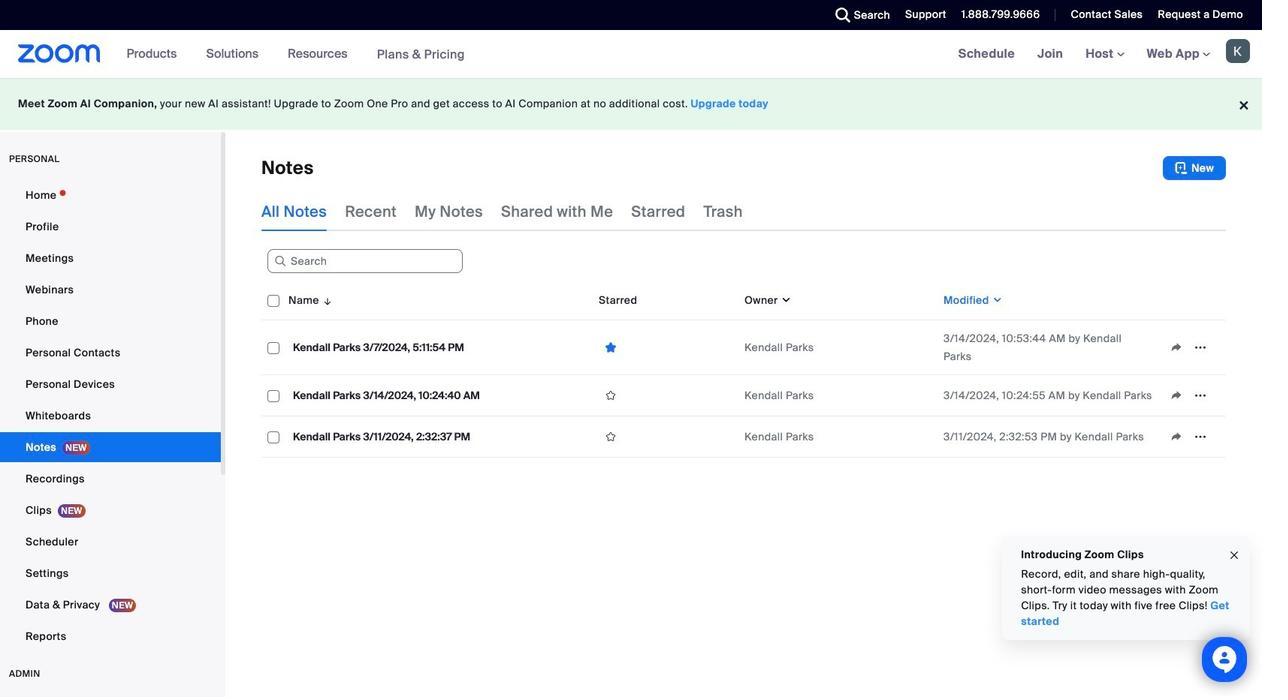 Task type: describe. For each thing, give the bounding box(es) containing it.
close image
[[1228, 547, 1240, 565]]

zoom logo image
[[18, 44, 100, 63]]

kendall parks 3/11/2024, 2:32:37 pm unstarred image
[[599, 430, 623, 444]]

share image for more options for kendall parks 3/14/2024, 10:24:40 am image
[[1165, 389, 1189, 403]]

more options for kendall parks 3/11/2024, 2:32:37 pm image
[[1189, 430, 1213, 444]]

profile picture image
[[1226, 39, 1250, 63]]

share image for the more options for kendall parks 3/11/2024, 2:32:37 pm icon
[[1165, 430, 1189, 444]]

application for kendall parks 3/11/2024, 2:32:37 pm unstarred image
[[1165, 426, 1220, 449]]

more options for kendall parks 3/14/2024, 10:24:40 am image
[[1189, 389, 1213, 403]]

kendall parks 3/7/2024, 5:11:54 pm starred image
[[599, 341, 623, 355]]

application for kendall parks 3/14/2024, 10:24:40 am unstarred image
[[1165, 385, 1220, 407]]

application for kendall parks 3/7/2024, 5:11:54 pm starred icon
[[1165, 337, 1220, 359]]

Search text field
[[267, 250, 463, 274]]



Task type: vqa. For each thing, say whether or not it's contained in the screenshot.
"main content"
no



Task type: locate. For each thing, give the bounding box(es) containing it.
1 vertical spatial share image
[[1165, 389, 1189, 403]]

share image up more options for kendall parks 3/14/2024, 10:24:40 am image
[[1165, 341, 1189, 355]]

0 vertical spatial share image
[[1165, 341, 1189, 355]]

banner
[[0, 30, 1262, 79]]

product information navigation
[[115, 30, 476, 79]]

application
[[261, 281, 1226, 458], [1165, 337, 1220, 359], [1165, 385, 1220, 407], [1165, 426, 1220, 449]]

share image for more options for kendall parks 3/7/2024, 5:11:54 pm image on the right of page
[[1165, 341, 1189, 355]]

1 share image from the top
[[1165, 341, 1189, 355]]

meetings navigation
[[947, 30, 1262, 79]]

share image up the more options for kendall parks 3/11/2024, 2:32:37 pm icon
[[1165, 389, 1189, 403]]

share image
[[1165, 341, 1189, 355], [1165, 389, 1189, 403], [1165, 430, 1189, 444]]

footer
[[0, 78, 1262, 130]]

arrow down image
[[319, 292, 333, 310]]

kendall parks 3/14/2024, 10:24:40 am unstarred image
[[599, 389, 623, 403]]

3 share image from the top
[[1165, 430, 1189, 444]]

more options for kendall parks 3/7/2024, 5:11:54 pm image
[[1189, 341, 1213, 355]]

personal menu menu
[[0, 180, 221, 654]]

share image down more options for kendall parks 3/14/2024, 10:24:40 am image
[[1165, 430, 1189, 444]]

tabs of all notes page tab list
[[261, 192, 743, 231]]

2 share image from the top
[[1165, 389, 1189, 403]]

2 vertical spatial share image
[[1165, 430, 1189, 444]]



